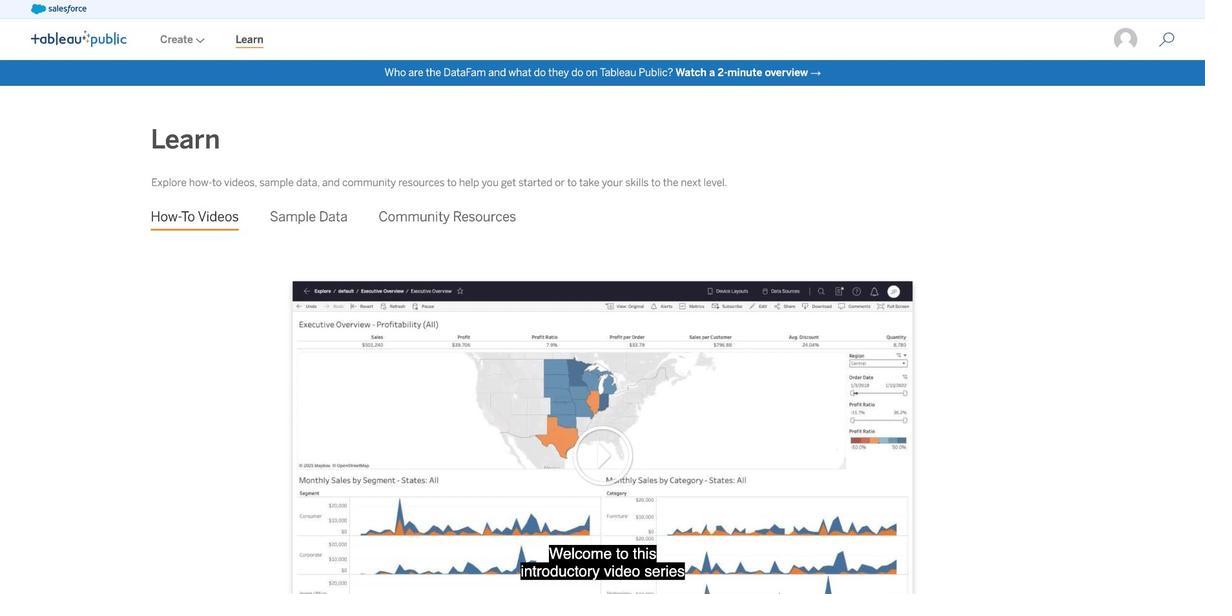 Task type: describe. For each thing, give the bounding box(es) containing it.
create image
[[193, 38, 205, 43]]

gary.orlando image
[[1114, 27, 1139, 52]]

salesforce logo image
[[31, 4, 86, 14]]

logo image
[[31, 30, 127, 47]]



Task type: vqa. For each thing, say whether or not it's contained in the screenshot.
Add Favorite image associated with 1st Add Favorite button
no



Task type: locate. For each thing, give the bounding box(es) containing it.
go to search image
[[1144, 32, 1191, 48]]



